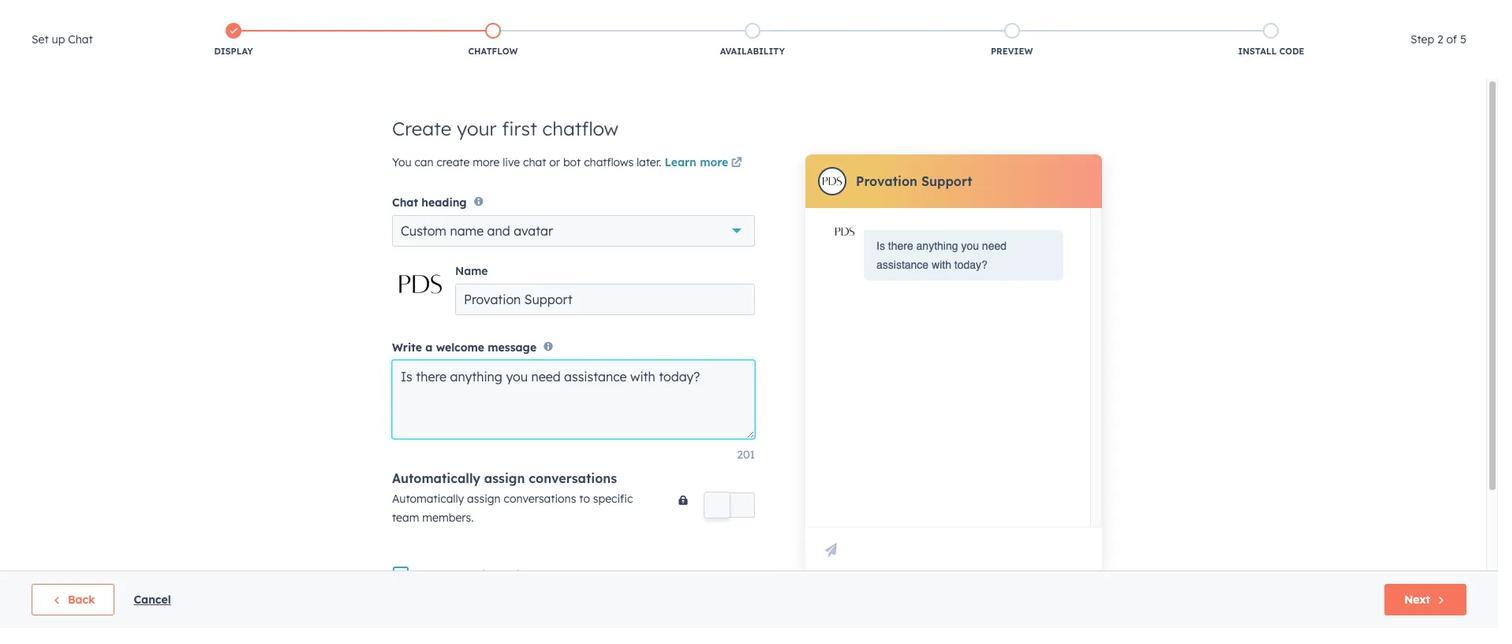 Task type: describe. For each thing, give the bounding box(es) containing it.
bot
[[563, 155, 581, 170]]

learn more link
[[665, 155, 745, 174]]

name
[[455, 265, 488, 279]]

2 more from the left
[[700, 155, 729, 170]]

3 menu item from the left
[[1190, 0, 1226, 25]]

provation
[[856, 174, 918, 189]]

Search HubSpot search field
[[1277, 33, 1470, 60]]

create
[[437, 155, 470, 170]]

create
[[392, 117, 452, 140]]

0 vertical spatial a
[[425, 341, 433, 355]]

search button
[[1457, 33, 1484, 60]]

cancel button
[[134, 591, 171, 610]]

learn more
[[665, 155, 729, 170]]

can
[[415, 155, 434, 170]]

the
[[478, 568, 497, 584]]

1 horizontal spatial a
[[630, 568, 638, 584]]

chatflow
[[468, 46, 518, 57]]

chatflow
[[542, 117, 619, 140]]

or
[[549, 155, 560, 170]]

as
[[613, 568, 627, 584]]

custom
[[401, 224, 447, 239]]

1 more from the left
[[473, 155, 500, 170]]

1 horizontal spatial message
[[556, 568, 610, 584]]

display
[[214, 46, 253, 57]]

agent says: is there anything you need assistance with today? element
[[877, 237, 1051, 275]]

next button
[[1385, 585, 1467, 616]]

code
[[1280, 46, 1305, 57]]

with
[[932, 259, 952, 271]]

members.
[[422, 511, 474, 525]]

you
[[392, 155, 412, 170]]

of
[[1447, 32, 1458, 47]]

your
[[457, 117, 497, 140]]

name
[[450, 224, 484, 239]]

assistance
[[877, 259, 929, 271]]

back button
[[32, 585, 115, 616]]

need
[[982, 240, 1007, 253]]

specific
[[593, 492, 633, 506]]

create your first chatflow
[[392, 117, 619, 140]]

is
[[877, 240, 885, 253]]

201
[[737, 448, 755, 462]]

and
[[487, 224, 510, 239]]

Name text field
[[455, 284, 755, 316]]

change
[[399, 274, 442, 288]]

0 vertical spatial assign
[[484, 471, 525, 487]]

chat heading
[[392, 196, 467, 210]]

0 horizontal spatial welcome
[[436, 341, 484, 355]]

link opens in a new window image
[[731, 158, 742, 170]]

later.
[[637, 155, 662, 170]]

automatically assign conversations automatically assign conversations to specific team members.
[[392, 471, 633, 525]]

availability
[[720, 46, 785, 57]]

chat inside heading
[[68, 32, 93, 47]]

pop
[[417, 568, 441, 584]]

install code list item
[[1142, 20, 1401, 61]]

anything
[[917, 240, 958, 253]]

0 vertical spatial conversations
[[529, 471, 617, 487]]

chatflows
[[584, 155, 634, 170]]

step
[[1411, 32, 1435, 47]]

you can create more live chat or bot chatflows later.
[[392, 155, 665, 170]]



Task type: vqa. For each thing, say whether or not it's contained in the screenshot.
5
yes



Task type: locate. For each thing, give the bounding box(es) containing it.
back
[[68, 593, 95, 608]]

live
[[503, 155, 520, 170]]

display completed list item
[[104, 20, 363, 61]]

preview list item
[[882, 20, 1142, 61]]

team
[[392, 511, 419, 525]]

1 horizontal spatial welcome
[[500, 568, 552, 584]]

0 vertical spatial welcome
[[436, 341, 484, 355]]

menu item
[[1097, 0, 1160, 25], [1160, 0, 1190, 25], [1190, 0, 1226, 25], [1226, 0, 1256, 25], [1279, 0, 1309, 25]]

Write a welcome message text field
[[392, 360, 755, 439]]

message
[[488, 341, 537, 355], [556, 568, 610, 584]]

first
[[502, 117, 537, 140]]

settings image
[[1261, 7, 1275, 21]]

avatar
[[514, 224, 553, 239]]

2 menu item from the left
[[1160, 0, 1190, 25]]

more
[[473, 155, 500, 170], [700, 155, 729, 170]]

to
[[579, 492, 590, 506]]

you
[[961, 240, 979, 253]]

set up chat heading
[[32, 30, 93, 49]]

chat right up
[[68, 32, 93, 47]]

preview
[[991, 46, 1033, 57]]

assign
[[484, 471, 525, 487], [467, 492, 501, 506]]

conversations
[[529, 471, 617, 487], [504, 492, 576, 506]]

more left live at the top of page
[[473, 155, 500, 170]]

set up chat
[[32, 32, 93, 47]]

2
[[1438, 32, 1444, 47]]

settings link
[[1258, 4, 1278, 21]]

automatically
[[392, 471, 481, 487], [392, 492, 464, 506]]

set
[[32, 32, 49, 47]]

availability list item
[[623, 20, 882, 61]]

install code
[[1238, 46, 1305, 57]]

support
[[922, 174, 973, 189]]

conversations left to
[[504, 492, 576, 506]]

5 menu item from the left
[[1279, 0, 1309, 25]]

0 horizontal spatial message
[[488, 341, 537, 355]]

chat up custom
[[392, 196, 418, 210]]

1 vertical spatial automatically
[[392, 492, 464, 506]]

custom name and avatar
[[401, 224, 553, 239]]

1 vertical spatial assign
[[467, 492, 501, 506]]

5
[[1461, 32, 1467, 47]]

1 vertical spatial chat
[[392, 196, 418, 210]]

0 vertical spatial chat
[[68, 32, 93, 47]]

today?
[[955, 259, 988, 271]]

0 vertical spatial message
[[488, 341, 537, 355]]

1 horizontal spatial chat
[[392, 196, 418, 210]]

1 horizontal spatial more
[[700, 155, 729, 170]]

learn
[[665, 155, 697, 170]]

step 2 of 5
[[1411, 32, 1467, 47]]

cancel
[[134, 593, 171, 608]]

more left link opens in a new window image in the left top of the page
[[700, 155, 729, 170]]

0 horizontal spatial more
[[473, 155, 500, 170]]

welcome right write
[[436, 341, 484, 355]]

conversations up to
[[529, 471, 617, 487]]

up
[[52, 32, 65, 47]]

a right write
[[425, 341, 433, 355]]

chat
[[68, 32, 93, 47], [392, 196, 418, 210]]

1 menu item from the left
[[1097, 0, 1160, 25]]

welcome
[[436, 341, 484, 355], [500, 568, 552, 584]]

2 automatically from the top
[[392, 492, 464, 506]]

prompt
[[642, 568, 686, 584]]

4 menu item from the left
[[1226, 0, 1256, 25]]

chatflow list item
[[363, 20, 623, 61]]

change photo button
[[392, 257, 449, 319]]

link opens in a new window image
[[731, 155, 742, 174]]

1 vertical spatial welcome
[[500, 568, 552, 584]]

menu
[[1097, 0, 1480, 25]]

write
[[392, 341, 422, 355]]

photo
[[404, 288, 437, 302]]

1 vertical spatial message
[[556, 568, 610, 584]]

a
[[425, 341, 433, 355], [630, 568, 638, 584]]

provation support
[[856, 174, 973, 189]]

1 vertical spatial a
[[630, 568, 638, 584]]

0 horizontal spatial chat
[[68, 32, 93, 47]]

there
[[888, 240, 914, 253]]

1 vertical spatial conversations
[[504, 492, 576, 506]]

search image
[[1465, 41, 1476, 52]]

a right as
[[630, 568, 638, 584]]

list
[[104, 20, 1401, 61]]

install
[[1238, 46, 1277, 57]]

change photo
[[399, 274, 442, 302]]

welcome right the
[[500, 568, 552, 584]]

next
[[1405, 593, 1431, 608]]

0 horizontal spatial a
[[425, 341, 433, 355]]

list containing display
[[104, 20, 1401, 61]]

chat
[[523, 155, 546, 170]]

open
[[444, 568, 474, 584]]

1 automatically from the top
[[392, 471, 481, 487]]

0 vertical spatial automatically
[[392, 471, 481, 487]]

write a welcome message
[[392, 341, 537, 355]]

heading
[[422, 196, 467, 210]]

pop open the welcome message as a prompt
[[417, 568, 686, 584]]

is there anything you need assistance with today?
[[877, 240, 1007, 271]]

custom name and avatar button
[[392, 216, 755, 247]]



